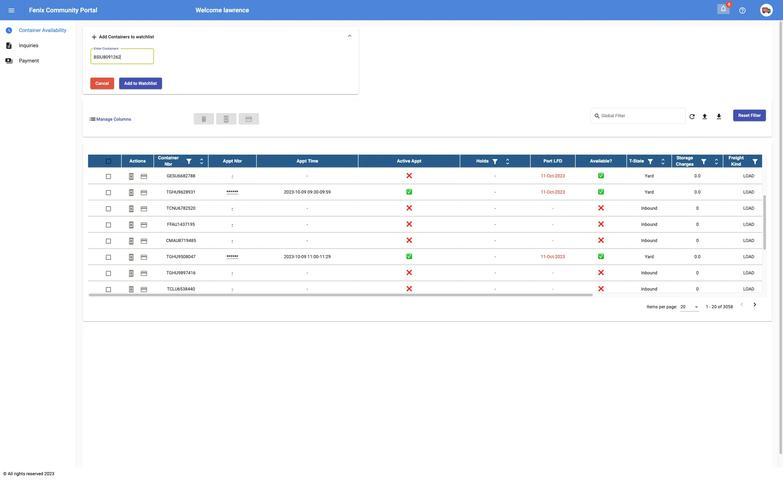 Task type: vqa. For each thing, say whether or not it's contained in the screenshot.


Task type: describe. For each thing, give the bounding box(es) containing it.
11-oct-2023 for 10:29
[[541, 158, 566, 163]]

watchlist
[[139, 81, 157, 86]]

2 11- from the top
[[541, 174, 548, 179]]

tghu9897416
[[167, 271, 196, 276]]

time
[[308, 159, 319, 164]]

no color image containing search
[[595, 113, 602, 120]]

rights
[[14, 472, 25, 477]]

active appt column header
[[359, 155, 461, 168]]

payment button for tghu9508047
[[138, 251, 150, 264]]

filter_alt column header
[[724, 155, 775, 168]]

11-oct-2023 for 09:59
[[541, 190, 566, 195]]

appt for appt time
[[297, 159, 307, 164]]

2023-10-09 10:00-10:29
[[284, 158, 331, 163]]

book_online button for cmau8719485
[[125, 235, 138, 247]]

2 oct- from the top
[[548, 174, 556, 179]]

t-state filter_alt
[[630, 158, 655, 166]]

filter_alt for storage charges
[[701, 158, 708, 166]]

filter_alt button for freight kind
[[750, 155, 762, 168]]

file_download
[[716, 113, 724, 120]]

unfold_more button for holds
[[502, 155, 515, 168]]

to inside button
[[133, 81, 137, 86]]

payment for cmau8719485
[[140, 238, 148, 245]]

kind
[[732, 162, 742, 167]]

3 filter_alt from the left
[[647, 158, 655, 166]]

payment
[[19, 58, 39, 64]]

inbound for tghu9897416
[[642, 271, 658, 276]]

1 column header from the left
[[154, 155, 209, 168]]

2 11-oct-2023 from the top
[[541, 174, 566, 179]]

navigate_next button
[[750, 301, 761, 310]]

notifications_none button
[[718, 4, 731, 14]]

navigate_next
[[752, 301, 760, 309]]

payment for tcnu6782520
[[140, 205, 148, 213]]

navigate_before button
[[737, 301, 748, 310]]

****** for tghu9628931
[[227, 190, 239, 195]]

tcnu6782520
[[167, 206, 196, 211]]

cancel button
[[90, 78, 114, 89]]

8 row from the top
[[88, 249, 775, 265]]

help_outline button
[[737, 4, 750, 17]]

list
[[89, 116, 96, 123]]

port lfd column header
[[531, 155, 576, 168]]

inbound for cmau8719485
[[642, 238, 658, 244]]

all
[[8, 472, 13, 477]]

oct- for 11:29
[[548, 255, 556, 260]]

community
[[46, 6, 79, 14]]

appt time column header
[[257, 155, 359, 168]]

6 row from the top
[[88, 217, 775, 233]]

11- for 11:29
[[541, 255, 548, 260]]

row containing filter_alt
[[88, 155, 775, 168]]

add to watchlist
[[124, 81, 157, 86]]

lawrence
[[224, 6, 249, 14]]

container for availability
[[19, 27, 41, 33]]

nbr for appt nbr
[[234, 159, 242, 164]]

inquiries
[[19, 43, 38, 49]]

2023- for 2023-10-09 09:30-09:59
[[284, 190, 295, 195]]

inbound for ffau1437195
[[642, 222, 658, 227]]

no color image containing payments
[[5, 57, 13, 65]]

payments
[[5, 57, 13, 65]]

columns
[[114, 117, 131, 122]]

yard for 10:29
[[646, 158, 654, 163]]

09:30-
[[308, 190, 320, 195]]

0.0 for 11:29
[[695, 255, 701, 260]]

container availability
[[19, 27, 66, 33]]

09:59
[[320, 190, 331, 195]]

****** link for tghu9628931
[[227, 190, 239, 195]]

****** for cmau4222000
[[227, 158, 239, 163]]

load for cmau8719485
[[744, 238, 755, 244]]

freight kind
[[729, 156, 745, 167]]

payment for gesu6682788
[[140, 173, 148, 180]]

book_online button for ffau1437195
[[125, 218, 138, 231]]

charges
[[677, 162, 694, 167]]

manage
[[96, 117, 113, 122]]

7 row from the top
[[88, 233, 775, 249]]

no color image containing add
[[90, 33, 98, 41]]

to inside add add containers to watchlist
[[131, 34, 135, 39]]

09 for 09:30-
[[302, 190, 307, 195]]

load for gesu6682788
[[744, 174, 755, 179]]

11- for 09:59
[[541, 190, 548, 195]]

grid containing book_online
[[88, 152, 775, 298]]

book_online button for cmau4222000
[[125, 154, 138, 166]]

book_online for gesu6682788
[[128, 173, 135, 180]]

file_upload
[[702, 113, 709, 120]]

filter_alt button for container nbr
[[183, 155, 196, 168]]

no color image inside navigate_next button
[[752, 301, 760, 309]]

help_outline
[[740, 7, 747, 14]]

payment button for cmau4222000
[[138, 154, 150, 166]]

welcome lawrence
[[196, 6, 249, 14]]

book_online for ffau1437195
[[128, 221, 135, 229]]

file_download button
[[713, 110, 726, 123]]

- link for ffau1437195
[[232, 222, 233, 227]]

cmau8719485
[[166, 238, 196, 244]]

freight
[[729, 156, 745, 161]]

no color image inside file_download button
[[716, 113, 724, 120]]

menu
[[8, 7, 15, 14]]

of
[[719, 305, 723, 310]]

book_online for tclu6538440
[[128, 286, 135, 294]]

payment button for tcnu6782520
[[138, 202, 150, 215]]

2023-10-09 11:00-11:29
[[284, 255, 331, 260]]

load for tcnu6782520
[[744, 206, 755, 211]]

add inside add add containers to watchlist
[[99, 34, 107, 39]]

appt nbr
[[223, 159, 242, 164]]

unfold_more button for storage charges
[[711, 155, 724, 168]]

watch_later
[[5, 27, 13, 34]]

items per page:
[[647, 305, 678, 310]]

filter_alt for container nbr
[[185, 158, 193, 166]]

no color image inside navigate_before button
[[739, 301, 747, 309]]

book_online button for tghu9628931
[[125, 186, 138, 199]]

payment for ffau1437195
[[140, 221, 148, 229]]

****** link for tghu9508047
[[227, 255, 239, 260]]

10- for 11:00-
[[295, 255, 302, 260]]

2023-10-09 09:30-09:59
[[284, 190, 331, 195]]

2 20 from the left
[[713, 305, 718, 310]]

no color image inside notifications_none popup button
[[720, 5, 728, 12]]

page:
[[667, 305, 678, 310]]

4 column header from the left
[[673, 155, 724, 168]]

tclu6538440
[[167, 287, 195, 292]]

©
[[3, 472, 7, 477]]

load for tghu9508047
[[744, 255, 755, 260]]

appt for appt nbr
[[223, 159, 233, 164]]

11- for 10:29
[[541, 158, 548, 163]]

containers
[[108, 34, 130, 39]]

inbound for tclu6538440
[[642, 287, 658, 292]]

11:00-
[[308, 255, 320, 260]]

2023 for 10:29
[[556, 158, 566, 163]]

delete
[[200, 116, 208, 123]]

2 yard from the top
[[646, 174, 654, 179]]

reset filter
[[739, 113, 762, 118]]

add add containers to watchlist
[[90, 33, 154, 41]]

navigate_before
[[739, 301, 747, 309]]

list manage columns
[[89, 116, 131, 123]]



Task type: locate. For each thing, give the bounding box(es) containing it.
2023-
[[284, 158, 295, 163], [284, 190, 295, 195], [284, 255, 295, 260]]

2 0 from the top
[[697, 222, 700, 227]]

4 11- from the top
[[541, 255, 548, 260]]

1 - link from the top
[[232, 174, 233, 179]]

payment for tghu9508047
[[140, 254, 148, 261]]

❌
[[407, 174, 412, 179], [407, 206, 412, 211], [599, 206, 605, 211], [407, 222, 412, 227], [599, 222, 605, 227], [407, 238, 412, 244], [599, 238, 605, 244], [407, 271, 412, 276], [599, 271, 605, 276], [407, 287, 412, 292], [599, 287, 605, 292]]

0 vertical spatial 2023-
[[284, 158, 295, 163]]

payment button for tghu9897416
[[138, 267, 150, 280]]

row
[[88, 152, 775, 168], [88, 155, 775, 168], [88, 168, 775, 185], [88, 185, 775, 201], [88, 201, 775, 217], [88, 217, 775, 233], [88, 233, 775, 249], [88, 249, 775, 265], [88, 265, 775, 282], [88, 282, 775, 298]]

no color image containing notifications_none
[[720, 5, 728, 12]]

1 unfold_more from the left
[[198, 158, 206, 166]]

5 row from the top
[[88, 201, 775, 217]]

no color image containing menu
[[8, 7, 15, 14]]

load for tghu9897416
[[744, 271, 755, 276]]

to
[[131, 34, 135, 39], [133, 81, 137, 86]]

oct- for 09:59
[[548, 190, 556, 195]]

Global Watchlist Filter field
[[602, 115, 683, 120]]

0 for tclu6538440
[[697, 287, 700, 292]]

3 11-oct-2023 from the top
[[541, 190, 566, 195]]

20
[[681, 305, 686, 310], [713, 305, 718, 310]]

1 vertical spatial 10-
[[295, 190, 302, 195]]

10- for 10:00-
[[295, 158, 302, 163]]

0 vertical spatial 10-
[[295, 158, 302, 163]]

3 ****** link from the top
[[227, 255, 239, 260]]

appt time
[[297, 159, 319, 164]]

0 vertical spatial ******
[[227, 158, 239, 163]]

2 10- from the top
[[295, 190, 302, 195]]

lfd
[[554, 159, 563, 164]]

container up inquiries
[[19, 27, 41, 33]]

2 vertical spatial 2023-
[[284, 255, 295, 260]]

6 - link from the top
[[232, 287, 233, 292]]

1 horizontal spatial 20
[[713, 305, 718, 310]]

3 unfold_more button from the left
[[657, 155, 670, 168]]

0 for tcnu6782520
[[697, 206, 700, 211]]

payment for tghu9628931
[[140, 189, 148, 197]]

load for ffau1437195
[[744, 222, 755, 227]]

- link for gesu6682788
[[232, 174, 233, 179]]

storage charges
[[677, 156, 694, 167]]

oct- for 10:29
[[548, 158, 556, 163]]

3 unfold_more from the left
[[660, 158, 668, 166]]

- link for cmau8719485
[[232, 238, 233, 244]]

no color image
[[8, 7, 15, 14], [5, 27, 13, 34], [595, 113, 602, 120], [702, 113, 709, 120], [89, 116, 96, 123], [223, 116, 230, 123], [245, 116, 253, 123], [128, 157, 135, 164], [492, 158, 499, 166], [660, 158, 668, 166], [701, 158, 708, 166], [714, 158, 721, 166], [752, 158, 760, 166], [128, 173, 135, 180], [140, 189, 148, 197], [140, 205, 148, 213], [128, 221, 135, 229], [140, 238, 148, 245], [128, 254, 135, 261], [140, 270, 148, 278], [128, 286, 135, 294], [140, 286, 148, 294], [739, 301, 747, 309]]

unfold_more
[[198, 158, 206, 166], [505, 158, 512, 166], [660, 158, 668, 166], [714, 158, 721, 166]]

nbr inside container nbr
[[165, 162, 172, 167]]

cancel
[[96, 81, 109, 86]]

payment for cmau4222000
[[140, 157, 148, 164]]

payment button for gesu6682788
[[138, 170, 150, 183]]

2 horizontal spatial appt
[[412, 159, 422, 164]]

1 vertical spatial 2023-
[[284, 190, 295, 195]]

- link for tcnu6782520
[[232, 206, 233, 211]]

2023- left appt time
[[284, 158, 295, 163]]

****** for tghu9508047
[[227, 255, 239, 260]]

1 oct- from the top
[[548, 158, 556, 163]]

10- for 09:30-
[[295, 190, 302, 195]]

per
[[660, 305, 666, 310]]

2 09 from the top
[[302, 190, 307, 195]]

navigation
[[0, 20, 76, 69]]

ffau1437195
[[167, 222, 195, 227]]

book_online button for tcnu6782520
[[125, 202, 138, 215]]

1 filter_alt from the left
[[185, 158, 193, 166]]

3 - link from the top
[[232, 222, 233, 227]]

0 horizontal spatial 20
[[681, 305, 686, 310]]

0.0 for 09:59
[[695, 190, 701, 195]]

container inside navigation
[[19, 27, 41, 33]]

unfold_more button for container nbr
[[196, 155, 208, 168]]

1 vertical spatial ****** link
[[227, 190, 239, 195]]

holds filter_alt
[[477, 158, 499, 166]]

3 0 from the top
[[697, 238, 700, 244]]

3 filter_alt button from the left
[[645, 155, 657, 168]]

4 filter_alt button from the left
[[698, 155, 711, 168]]

1 horizontal spatial appt
[[297, 159, 307, 164]]

10- left 11:00-
[[295, 255, 302, 260]]

09 for 11:00-
[[302, 255, 307, 260]]

tghu9508047
[[167, 255, 196, 260]]

no color image containing file_upload
[[702, 113, 709, 120]]

1 horizontal spatial nbr
[[234, 159, 242, 164]]

book_online
[[223, 116, 230, 123], [128, 157, 135, 164], [128, 173, 135, 180], [128, 189, 135, 197], [128, 205, 135, 213], [128, 221, 135, 229], [128, 238, 135, 245], [128, 254, 135, 261], [128, 270, 135, 278], [128, 286, 135, 294]]

file_upload button
[[699, 110, 712, 123]]

book_online button for tghu9897416
[[125, 267, 138, 280]]

unfold_more for container nbr
[[198, 158, 206, 166]]

yard for 11:29
[[646, 255, 654, 260]]

filter_alt right storage charges on the top right of the page
[[701, 158, 708, 166]]

1 2023- from the top
[[284, 158, 295, 163]]

payment button for cmau8719485
[[138, 235, 150, 247]]

2 ****** from the top
[[227, 190, 239, 195]]

0 vertical spatial ****** link
[[227, 158, 239, 163]]

© all rights reserved 2023
[[3, 472, 54, 477]]

1 11-oct-2023 from the top
[[541, 158, 566, 163]]

items
[[647, 305, 659, 310]]

book_online for tghu9508047
[[128, 254, 135, 261]]

2 0.0 from the top
[[695, 174, 701, 179]]

book_online for cmau4222000
[[128, 157, 135, 164]]

3 row from the top
[[88, 168, 775, 185]]

filter_alt button
[[183, 155, 196, 168], [489, 155, 502, 168], [645, 155, 657, 168], [698, 155, 711, 168], [750, 155, 762, 168]]

1 inbound from the top
[[642, 206, 658, 211]]

container for nbr
[[158, 156, 179, 161]]

0 for cmau8719485
[[697, 238, 700, 244]]

no color image containing list
[[89, 116, 96, 123]]

navigation containing watch_later
[[0, 20, 76, 69]]

no color image inside the menu button
[[8, 7, 15, 14]]

10- left 09:30-
[[295, 190, 302, 195]]

3 11- from the top
[[541, 190, 548, 195]]

holds
[[477, 159, 489, 164]]

nbr inside "column header"
[[234, 159, 242, 164]]

add right add
[[99, 34, 107, 39]]

3 yard from the top
[[646, 190, 654, 195]]

unfold_more left freight kind
[[714, 158, 721, 166]]

t-
[[630, 159, 634, 164]]

******
[[227, 158, 239, 163], [227, 190, 239, 195], [227, 255, 239, 260]]

appt inside appt time column header
[[297, 159, 307, 164]]

11-
[[541, 158, 548, 163], [541, 174, 548, 179], [541, 190, 548, 195], [541, 255, 548, 260]]

4 0 from the top
[[697, 271, 700, 276]]

0 for ffau1437195
[[697, 222, 700, 227]]

payment
[[245, 116, 253, 123], [140, 157, 148, 164], [140, 173, 148, 180], [140, 189, 148, 197], [140, 205, 148, 213], [140, 221, 148, 229], [140, 238, 148, 245], [140, 254, 148, 261], [140, 270, 148, 278], [140, 286, 148, 294]]

6 load from the top
[[744, 238, 755, 244]]

0 for tghu9897416
[[697, 271, 700, 276]]

gesu6682788
[[167, 174, 195, 179]]

2 vertical spatial ****** link
[[227, 255, 239, 260]]

0 vertical spatial container
[[19, 27, 41, 33]]

cmau4222000
[[166, 158, 196, 163]]

5 filter_alt button from the left
[[750, 155, 762, 168]]

1 vertical spatial add
[[124, 81, 132, 86]]

1 ****** link from the top
[[227, 158, 239, 163]]

book_online for tghu9897416
[[128, 270, 135, 278]]

4 inbound from the top
[[642, 271, 658, 276]]

2 row from the top
[[88, 155, 775, 168]]

unfold_more button left freight kind
[[711, 155, 724, 168]]

- link for tclu6538440
[[232, 287, 233, 292]]

9 load from the top
[[744, 287, 755, 292]]

no color image containing file_download
[[716, 113, 724, 120]]

09 left 11:00-
[[302, 255, 307, 260]]

2 load from the top
[[744, 174, 755, 179]]

search
[[595, 113, 601, 120]]

no color image containing help_outline
[[740, 7, 747, 14]]

1 09 from the top
[[302, 158, 307, 163]]

1 20 from the left
[[681, 305, 686, 310]]

2023 for 09:59
[[556, 190, 566, 195]]

11-oct-2023
[[541, 158, 566, 163], [541, 174, 566, 179], [541, 190, 566, 195], [541, 255, 566, 260]]

reset filter button
[[734, 110, 767, 121]]

None text field
[[94, 54, 151, 61]]

1 11- from the top
[[541, 158, 548, 163]]

1 horizontal spatial add
[[124, 81, 132, 86]]

refresh button
[[686, 110, 699, 123]]

filter_alt right state
[[647, 158, 655, 166]]

filter_alt right holds
[[492, 158, 499, 166]]

1 vertical spatial container
[[158, 156, 179, 161]]

filter
[[752, 113, 762, 118]]

2023- for 2023-10-09 10:00-10:29
[[284, 158, 295, 163]]

filter_alt button for holds
[[489, 155, 502, 168]]

filter_alt up gesu6682788
[[185, 158, 193, 166]]

0 vertical spatial add
[[99, 34, 107, 39]]

unfold_more right 'holds filter_alt'
[[505, 158, 512, 166]]

1 vertical spatial to
[[133, 81, 137, 86]]

0 horizontal spatial container
[[19, 27, 41, 33]]

09
[[302, 158, 307, 163], [302, 190, 307, 195], [302, 255, 307, 260]]

2 filter_alt button from the left
[[489, 155, 502, 168]]

payment for tclu6538440
[[140, 286, 148, 294]]

fenix
[[29, 6, 44, 14]]

1 - 20 of 3058
[[707, 305, 734, 310]]

appt nbr column header
[[209, 155, 257, 168]]

menu button
[[5, 4, 18, 17]]

0.0
[[695, 158, 701, 163], [695, 174, 701, 179], [695, 190, 701, 195], [695, 255, 701, 260]]

2023- left 11:00-
[[284, 255, 295, 260]]

no color image
[[720, 5, 728, 12], [740, 7, 747, 14], [90, 33, 98, 41], [5, 42, 13, 50], [5, 57, 13, 65], [689, 113, 697, 120], [716, 113, 724, 120], [140, 157, 148, 164], [185, 158, 193, 166], [198, 158, 206, 166], [505, 158, 512, 166], [647, 158, 655, 166], [140, 173, 148, 180], [128, 189, 135, 197], [128, 205, 135, 213], [140, 221, 148, 229], [128, 238, 135, 245], [140, 254, 148, 261], [128, 270, 135, 278], [752, 301, 760, 309]]

1 yard from the top
[[646, 158, 654, 163]]

yard for 09:59
[[646, 190, 654, 195]]

filter_alt button for storage charges
[[698, 155, 711, 168]]

no color image containing watch_later
[[5, 27, 13, 34]]

3 column header from the left
[[628, 155, 673, 168]]

reserved
[[26, 472, 43, 477]]

1 load from the top
[[744, 158, 755, 163]]

no color image containing navigate_before
[[739, 301, 747, 309]]

4 - link from the top
[[232, 238, 233, 244]]

container
[[19, 27, 41, 33], [158, 156, 179, 161]]

unfold_more button for t-state
[[657, 155, 670, 168]]

0 horizontal spatial nbr
[[165, 162, 172, 167]]

20 left of
[[713, 305, 718, 310]]

delete image
[[200, 116, 208, 123]]

3 load from the top
[[744, 190, 755, 195]]

book_online button for gesu6682788
[[125, 170, 138, 183]]

filter_alt
[[185, 158, 193, 166], [492, 158, 499, 166], [647, 158, 655, 166], [701, 158, 708, 166], [752, 158, 760, 166]]

09 for 10:00-
[[302, 158, 307, 163]]

1 ****** from the top
[[227, 158, 239, 163]]

2 - link from the top
[[232, 206, 233, 211]]

fenix community portal
[[29, 6, 97, 14]]

9 row from the top
[[88, 265, 775, 282]]

0 vertical spatial to
[[131, 34, 135, 39]]

no color image inside 'filter_alt' column header
[[752, 158, 760, 166]]

welcome
[[196, 6, 222, 14]]

active appt
[[397, 159, 422, 164]]

active
[[397, 159, 411, 164]]

add to watchlist button
[[119, 78, 162, 89]]

watchlist
[[136, 34, 154, 39]]

no color image inside the 'file_upload' button
[[702, 113, 709, 120]]

no color image inside refresh button
[[689, 113, 697, 120]]

to left "watchlist"
[[133, 81, 137, 86]]

filter_alt for freight kind
[[752, 158, 760, 166]]

container inside 'column header'
[[158, 156, 179, 161]]

1 unfold_more button from the left
[[196, 155, 208, 168]]

8 load from the top
[[744, 271, 755, 276]]

1 10- from the top
[[295, 158, 302, 163]]

5 load from the top
[[744, 222, 755, 227]]

2 unfold_more from the left
[[505, 158, 512, 166]]

load for tclu6538440
[[744, 287, 755, 292]]

filter_alt right freight kind
[[752, 158, 760, 166]]

3 ****** from the top
[[227, 255, 239, 260]]

unfold_more for t-state
[[660, 158, 668, 166]]

state
[[634, 159, 645, 164]]

4 row from the top
[[88, 185, 775, 201]]

1 row from the top
[[88, 152, 775, 168]]

7 load from the top
[[744, 255, 755, 260]]

appt inside "appt nbr" "column header"
[[223, 159, 233, 164]]

available?
[[591, 159, 613, 164]]

column header
[[154, 155, 209, 168], [461, 155, 531, 168], [628, 155, 673, 168], [673, 155, 724, 168]]

appt inside active appt column header
[[412, 159, 422, 164]]

unfold_more right t-state filter_alt
[[660, 158, 668, 166]]

3 appt from the left
[[412, 159, 422, 164]]

2 column header from the left
[[461, 155, 531, 168]]

****** link for cmau4222000
[[227, 158, 239, 163]]

10- left time
[[295, 158, 302, 163]]

payment button
[[239, 113, 259, 125], [138, 154, 150, 166], [138, 170, 150, 183], [138, 186, 150, 199], [138, 202, 150, 215], [138, 218, 150, 231], [138, 235, 150, 247], [138, 251, 150, 264], [138, 267, 150, 280], [138, 283, 150, 296]]

description
[[5, 42, 13, 50]]

availability
[[42, 27, 66, 33]]

5 inbound from the top
[[642, 287, 658, 292]]

4 unfold_more from the left
[[714, 158, 721, 166]]

unfold_more button right 'holds filter_alt'
[[502, 155, 515, 168]]

0 vertical spatial 09
[[302, 158, 307, 163]]

no color image containing navigate_next
[[752, 301, 760, 309]]

load for cmau4222000
[[744, 158, 755, 163]]

book_online for cmau8719485
[[128, 238, 135, 245]]

10:00-
[[308, 158, 320, 163]]

0 horizontal spatial add
[[99, 34, 107, 39]]

nbr for container nbr
[[165, 162, 172, 167]]

to left the watchlist
[[131, 34, 135, 39]]

available? column header
[[576, 155, 628, 168]]

2023- left 09:30-
[[284, 190, 295, 195]]

no color image containing description
[[5, 42, 13, 50]]

add inside button
[[124, 81, 132, 86]]

2 filter_alt from the left
[[492, 158, 499, 166]]

2 vertical spatial ******
[[227, 255, 239, 260]]

3 inbound from the top
[[642, 238, 658, 244]]

port
[[544, 159, 553, 164]]

5 - link from the top
[[232, 271, 233, 276]]

load for tghu9628931
[[744, 190, 755, 195]]

refresh
[[689, 113, 697, 120]]

4 yard from the top
[[646, 255, 654, 260]]

3058
[[724, 305, 734, 310]]

1 appt from the left
[[223, 159, 233, 164]]

1 vertical spatial ******
[[227, 190, 239, 195]]

09 left time
[[302, 158, 307, 163]]

notifications_none
[[720, 5, 728, 12]]

11:29
[[320, 255, 331, 260]]

2023 for 11:29
[[556, 255, 566, 260]]

portal
[[80, 6, 97, 14]]

4 0.0 from the top
[[695, 255, 701, 260]]

storage
[[677, 156, 694, 161]]

tghu9628931
[[167, 190, 196, 195]]

3 10- from the top
[[295, 255, 302, 260]]

- link
[[232, 174, 233, 179], [232, 206, 233, 211], [232, 222, 233, 227], [232, 238, 233, 244], [232, 271, 233, 276], [232, 287, 233, 292]]

filter_alt button for t-state
[[645, 155, 657, 168]]

2023- for 2023-10-09 11:00-11:29
[[284, 255, 295, 260]]

10 row from the top
[[88, 282, 775, 298]]

filter_alt inside column header
[[752, 158, 760, 166]]

actions
[[130, 159, 146, 164]]

2 vertical spatial 10-
[[295, 255, 302, 260]]

1 0.0 from the top
[[695, 158, 701, 163]]

3 2023- from the top
[[284, 255, 295, 260]]

add
[[90, 33, 98, 41]]

4 load from the top
[[744, 206, 755, 211]]

3 0.0 from the top
[[695, 190, 701, 195]]

5 0 from the top
[[697, 287, 700, 292]]

2 2023- from the top
[[284, 190, 295, 195]]

20 right page:
[[681, 305, 686, 310]]

0 horizontal spatial appt
[[223, 159, 233, 164]]

3 09 from the top
[[302, 255, 307, 260]]

09 left 09:30-
[[302, 190, 307, 195]]

10:29
[[320, 158, 331, 163]]

inbound for tcnu6782520
[[642, 206, 658, 211]]

2 inbound from the top
[[642, 222, 658, 227]]

2 ****** link from the top
[[227, 190, 239, 195]]

2 vertical spatial 09
[[302, 255, 307, 260]]

1 filter_alt button from the left
[[183, 155, 196, 168]]

unfold_more button left appt nbr
[[196, 155, 208, 168]]

1 horizontal spatial container
[[158, 156, 179, 161]]

4 11-oct-2023 from the top
[[541, 255, 566, 260]]

grid
[[88, 152, 775, 298]]

4 filter_alt from the left
[[701, 158, 708, 166]]

actions column header
[[122, 155, 154, 168]]

nbr
[[234, 159, 242, 164], [165, 162, 172, 167]]

unfold_more button right t-state filter_alt
[[657, 155, 670, 168]]

payment button for ffau1437195
[[138, 218, 150, 231]]

book_online button for tghu9508047
[[125, 251, 138, 264]]

unfold_more right the "cmau4222000"
[[198, 158, 206, 166]]

1 vertical spatial 09
[[302, 190, 307, 195]]

- link for tghu9897416
[[232, 271, 233, 276]]

book_online button for tclu6538440
[[125, 283, 138, 296]]

oct-
[[548, 158, 556, 163], [548, 174, 556, 179], [548, 190, 556, 195], [548, 255, 556, 260]]

container up gesu6682788
[[158, 156, 179, 161]]

book_online for tcnu6782520
[[128, 205, 135, 213]]

2 appt from the left
[[297, 159, 307, 164]]

unfold_more for storage charges
[[714, 158, 721, 166]]

2023
[[556, 158, 566, 163], [556, 174, 566, 179], [556, 190, 566, 195], [556, 255, 566, 260], [44, 472, 54, 477]]

no color image containing refresh
[[689, 113, 697, 120]]

5 filter_alt from the left
[[752, 158, 760, 166]]

0
[[697, 206, 700, 211], [697, 222, 700, 227], [697, 238, 700, 244], [697, 271, 700, 276], [697, 287, 700, 292]]

payment for tghu9897416
[[140, 270, 148, 278]]

4 oct- from the top
[[548, 255, 556, 260]]

book_online for tghu9628931
[[128, 189, 135, 197]]

0.0 for 10:29
[[695, 158, 701, 163]]

10-
[[295, 158, 302, 163], [295, 190, 302, 195], [295, 255, 302, 260]]

reset
[[739, 113, 751, 118]]

3 oct- from the top
[[548, 190, 556, 195]]

4 unfold_more button from the left
[[711, 155, 724, 168]]

payment button for tghu9628931
[[138, 186, 150, 199]]

1 0 from the top
[[697, 206, 700, 211]]

port lfd
[[544, 159, 563, 164]]

container nbr
[[158, 156, 179, 167]]

✅
[[407, 158, 412, 163], [599, 158, 605, 163], [599, 174, 605, 179], [407, 190, 412, 195], [599, 190, 605, 195], [407, 255, 412, 260], [599, 255, 605, 260]]

no color image inside help_outline popup button
[[740, 7, 747, 14]]

add left "watchlist"
[[124, 81, 132, 86]]

payment button for tclu6538440
[[138, 283, 150, 296]]

delete button
[[194, 113, 214, 125]]

11-oct-2023 for 11:29
[[541, 255, 566, 260]]

1
[[707, 305, 709, 310]]

2 unfold_more button from the left
[[502, 155, 515, 168]]



